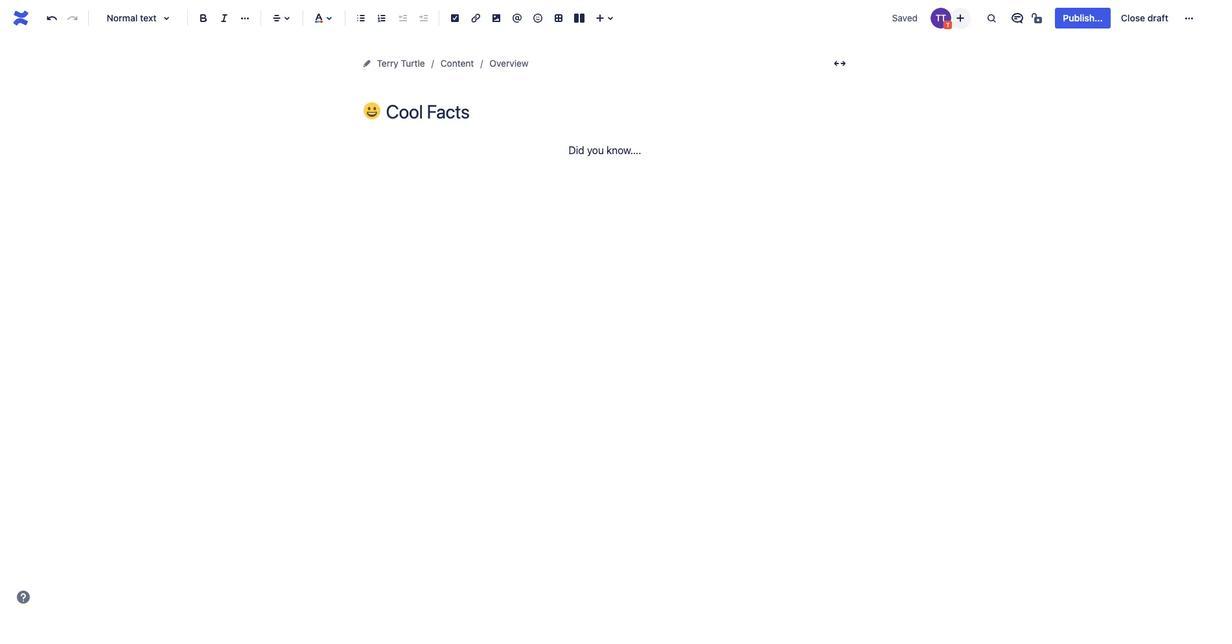 Task type: describe. For each thing, give the bounding box(es) containing it.
normal
[[107, 12, 138, 23]]

content link
[[440, 56, 474, 71]]

close draft
[[1121, 12, 1168, 23]]

text
[[140, 12, 157, 23]]

outdent ⇧tab image
[[395, 10, 410, 26]]

layouts image
[[572, 10, 587, 26]]

italic ⌘i image
[[216, 10, 232, 26]]

publish... button
[[1055, 8, 1111, 29]]

Main content area, start typing to enter text. text field
[[359, 142, 851, 160]]

mention image
[[509, 10, 525, 26]]

publish...
[[1063, 12, 1103, 23]]

help image
[[16, 590, 31, 605]]

bold ⌘b image
[[196, 10, 211, 26]]

more image
[[1181, 10, 1197, 26]]

did you know….
[[569, 145, 641, 156]]

terry turtle
[[377, 58, 425, 69]]

:grinning: image
[[363, 102, 380, 119]]

numbered list ⌘⇧7 image
[[374, 10, 389, 26]]

move this page image
[[361, 58, 372, 69]]

terry turtle link
[[377, 56, 425, 71]]

comment icon image
[[1010, 10, 1025, 26]]

close draft button
[[1113, 8, 1176, 29]]

overview link
[[489, 56, 529, 71]]

Give this page a title text field
[[386, 101, 851, 122]]

normal text
[[107, 12, 157, 23]]

terry turtle image
[[931, 8, 952, 29]]

:grinning: image
[[363, 102, 380, 119]]

know….
[[606, 145, 641, 156]]

no restrictions image
[[1031, 10, 1046, 26]]

emoji image
[[530, 10, 546, 26]]

redo ⌘⇧z image
[[65, 10, 80, 26]]



Task type: locate. For each thing, give the bounding box(es) containing it.
confluence image
[[10, 8, 31, 29]]

make page full-width image
[[832, 56, 847, 71]]

bullet list ⌘⇧8 image
[[353, 10, 369, 26]]

more formatting image
[[237, 10, 253, 26]]

align center image
[[269, 10, 284, 26]]

undo ⌘z image
[[44, 10, 60, 26]]

did
[[569, 145, 584, 156]]

close
[[1121, 12, 1145, 23]]

find and replace image
[[984, 10, 1000, 26]]

content
[[440, 58, 474, 69]]

indent tab image
[[415, 10, 431, 26]]

confluence image
[[10, 8, 31, 29]]

add image, video, or file image
[[489, 10, 504, 26]]

saved
[[892, 12, 918, 23]]

table image
[[551, 10, 566, 26]]

invite to edit image
[[953, 10, 968, 26]]

normal text button
[[94, 4, 182, 32]]

you
[[587, 145, 604, 156]]

terry
[[377, 58, 398, 69]]

draft
[[1148, 12, 1168, 23]]

overview
[[489, 58, 529, 69]]

link image
[[468, 10, 483, 26]]

action item image
[[447, 10, 463, 26]]

turtle
[[401, 58, 425, 69]]



Task type: vqa. For each thing, say whether or not it's contained in the screenshot.
Publish... button
yes



